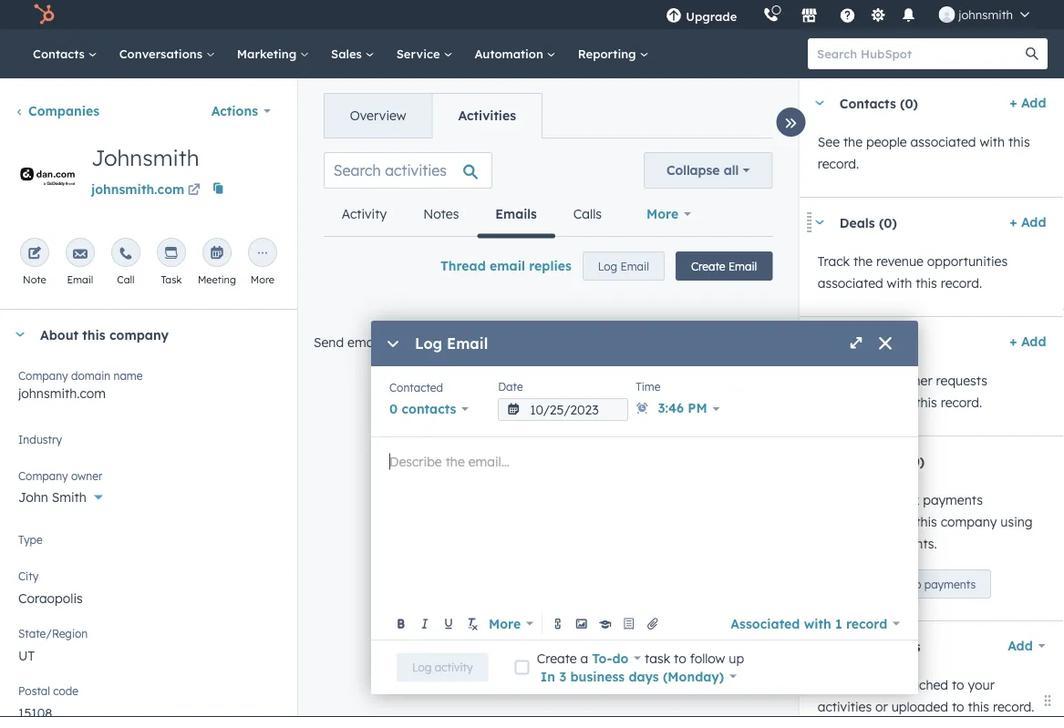 Task type: vqa. For each thing, say whether or not it's contained in the screenshot.
navigation
yes



Task type: describe. For each thing, give the bounding box(es) containing it.
johnsmith.com inside 'link'
[[91, 181, 185, 197]]

overview
[[350, 108, 406, 124]]

0
[[389, 401, 398, 417]]

contact
[[418, 335, 463, 351]]

3 + add from the top
[[1009, 334, 1046, 350]]

contacts for contacts (0)
[[839, 95, 896, 111]]

name
[[114, 369, 143, 383]]

payments inside "collect and track payments associated with this company using hubspot payments."
[[923, 492, 983, 508]]

more
[[590, 357, 623, 373]]

expand dialog image
[[849, 337, 864, 352]]

companies link
[[15, 103, 99, 119]]

to-
[[592, 651, 612, 667]]

email inside button
[[490, 258, 525, 274]]

company domain name johnsmith.com
[[18, 369, 143, 402]]

opportunities
[[927, 254, 1007, 269]]

MM/DD/YYYY text field
[[498, 398, 629, 421]]

revenue
[[876, 254, 923, 269]]

track
[[888, 492, 919, 508]]

requests
[[936, 373, 987, 389]]

associated for track
[[817, 514, 883, 530]]

navigation containing overview
[[324, 93, 543, 139]]

service link
[[385, 29, 464, 78]]

see for see the files attached to your activities or uploaded to this record.
[[817, 678, 839, 694]]

0 horizontal spatial up
[[729, 651, 744, 667]]

collect and track payments associated with this company using hubspot payments.
[[817, 492, 1033, 552]]

see for see the people associated with this record.
[[817, 134, 839, 150]]

collapse all
[[667, 162, 739, 178]]

1 horizontal spatial a
[[581, 651, 588, 667]]

(monday)
[[663, 669, 724, 685]]

hubspot image
[[33, 4, 55, 26]]

more image
[[255, 247, 270, 262]]

notifications image
[[900, 8, 917, 25]]

help image
[[839, 8, 856, 25]]

people
[[866, 134, 907, 150]]

associated with 1 record button
[[731, 611, 900, 637]]

meeting image
[[210, 247, 224, 262]]

to right uploaded
[[952, 700, 964, 715]]

the for revenue
[[853, 254, 872, 269]]

johnsmith.com inside company domain name johnsmith.com
[[18, 386, 106, 402]]

task
[[645, 651, 670, 667]]

3 + from the top
[[1009, 334, 1017, 350]]

company for company owner
[[18, 469, 68, 483]]

upgrade image
[[666, 8, 682, 25]]

to-do
[[592, 651, 629, 667]]

learn
[[549, 357, 586, 373]]

with for payments
[[887, 514, 912, 530]]

type
[[18, 533, 43, 547]]

activity
[[435, 661, 473, 675]]

client.
[[510, 357, 545, 373]]

+ for track the revenue opportunities associated with this record.
[[1009, 214, 1017, 230]]

activity
[[342, 206, 387, 222]]

see the files attached to your activities or uploaded to this record.
[[817, 678, 1034, 715]]

this inside send emails to a contact from this record. or log emails in hubspot from your email client.
[[499, 335, 521, 351]]

note
[[23, 274, 46, 286]]

sales
[[331, 46, 365, 61]]

marketing link
[[226, 29, 320, 78]]

payments
[[839, 453, 902, 469]]

+ add button for see the people associated with this record.
[[1009, 92, 1046, 114]]

associated for customer
[[817, 395, 883, 411]]

sales link
[[320, 29, 385, 78]]

(0) for deals (0)
[[879, 215, 897, 231]]

reporting link
[[567, 29, 660, 78]]

navigation containing activity
[[324, 192, 718, 238]]

uploaded
[[891, 700, 948, 715]]

marketplaces image
[[801, 8, 817, 25]]

3 + add button from the top
[[1009, 331, 1046, 353]]

with for requests
[[887, 395, 912, 411]]

0 horizontal spatial log email
[[415, 335, 488, 353]]

time
[[636, 380, 661, 394]]

state/region
[[18, 627, 88, 641]]

your inside see the files attached to your activities or uploaded to this record.
[[968, 678, 994, 694]]

hubspot inside "collect and track payments associated with this company using hubspot payments."
[[817, 536, 871, 552]]

task to follow up
[[641, 651, 744, 667]]

hubspot link
[[22, 4, 68, 26]]

Postal code text field
[[18, 695, 279, 718]]

activity button
[[324, 192, 405, 236]]

john smith button
[[18, 480, 279, 510]]

2 emails from the left
[[610, 335, 649, 351]]

contacted
[[389, 381, 443, 394]]

send
[[314, 335, 344, 351]]

johnsmith
[[91, 144, 199, 171]]

about
[[40, 327, 78, 343]]

with inside the see the people associated with this record.
[[979, 134, 1005, 150]]

contacts link
[[22, 29, 108, 78]]

contacts (0) button
[[799, 78, 1002, 128]]

log for log activity button on the left of page
[[412, 661, 432, 675]]

the for customer
[[853, 373, 872, 389]]

search button
[[1017, 38, 1048, 69]]

log email inside "button"
[[598, 259, 649, 273]]

smith
[[52, 490, 87, 506]]

associated inside the see the people associated with this record.
[[910, 134, 976, 150]]

Search HubSpot search field
[[808, 38, 1031, 69]]

set up payments link
[[872, 570, 991, 599]]

this inside dropdown button
[[82, 327, 106, 343]]

1 from from the left
[[467, 335, 496, 351]]

and
[[862, 492, 885, 508]]

collapse all button
[[644, 152, 773, 189]]

date
[[498, 380, 523, 394]]

feed containing collapse all
[[309, 138, 787, 390]]

deals (0)
[[839, 215, 897, 231]]

with inside popup button
[[804, 616, 831, 632]]

city
[[18, 570, 39, 583]]

task image
[[164, 247, 179, 262]]

record. inside see the files attached to your activities or uploaded to this record.
[[993, 700, 1034, 715]]

1 emails from the left
[[348, 335, 387, 351]]

company inside dropdown button
[[109, 327, 169, 343]]

or
[[875, 700, 888, 715]]

using
[[1000, 514, 1033, 530]]

learn more
[[549, 357, 623, 373]]

+ add button for track the revenue opportunities associated with this record.
[[1009, 212, 1046, 233]]

note image
[[27, 247, 42, 262]]

1 vertical spatial more button
[[485, 611, 537, 637]]

in
[[541, 669, 555, 685]]

contacts
[[402, 401, 456, 417]]

in 3 business days (monday) button
[[541, 666, 737, 688]]

this inside track the revenue opportunities associated with this record.
[[915, 275, 937, 291]]

track for track the customer requests associated with this record.
[[817, 373, 850, 389]]

or
[[569, 335, 584, 351]]

this inside "collect and track payments associated with this company using hubspot payments."
[[915, 514, 937, 530]]

company inside "collect and track payments associated with this company using hubspot payments."
[[940, 514, 997, 530]]

conversations
[[119, 46, 206, 61]]

companies
[[28, 103, 99, 119]]

learn more link
[[549, 357, 623, 373]]

minimize dialog image
[[386, 337, 400, 352]]

call
[[117, 274, 135, 286]]

+ add for track the revenue opportunities associated with this record.
[[1009, 214, 1046, 230]]

the for files
[[843, 678, 862, 694]]

2 vertical spatial more
[[489, 616, 521, 632]]

follow
[[690, 651, 725, 667]]

thread email replies
[[441, 258, 572, 274]]

+ add for see the people associated with this record.
[[1009, 95, 1046, 111]]

calling icon image
[[763, 7, 779, 23]]

create for create email
[[691, 259, 726, 273]]

see the people associated with this record.
[[817, 134, 1030, 172]]

do
[[612, 651, 629, 667]]

a inside send emails to a contact from this record. or log emails in hubspot from your email client.
[[406, 335, 414, 351]]

payments (0)
[[839, 453, 924, 469]]

0 vertical spatial up
[[908, 578, 921, 591]]

thread
[[441, 258, 486, 274]]



Task type: locate. For each thing, give the bounding box(es) containing it.
0 vertical spatial johnsmith.com
[[91, 181, 185, 197]]

caret image
[[814, 101, 825, 105]]

1 horizontal spatial more button
[[620, 192, 718, 236]]

company
[[109, 327, 169, 343], [940, 514, 997, 530]]

0 horizontal spatial more button
[[485, 611, 537, 637]]

company inside company domain name johnsmith.com
[[18, 369, 68, 383]]

0 vertical spatial payments
[[923, 492, 983, 508]]

1 vertical spatial email
[[474, 357, 507, 373]]

with inside "collect and track payments associated with this company using hubspot payments."
[[887, 514, 912, 530]]

track inside track the revenue opportunities associated with this record.
[[817, 254, 850, 269]]

john smith image
[[939, 6, 955, 23]]

(0) for contacts (0)
[[900, 95, 918, 111]]

0 vertical spatial log
[[598, 259, 618, 273]]

to right the task
[[674, 651, 686, 667]]

task
[[161, 274, 182, 286]]

caret image
[[814, 220, 825, 225], [15, 332, 26, 337]]

contacts up people
[[839, 95, 896, 111]]

associated right people
[[910, 134, 976, 150]]

owner
[[71, 469, 103, 483]]

company for company domain name johnsmith.com
[[18, 369, 68, 383]]

marketplaces button
[[790, 0, 828, 29]]

record. for track the customer requests associated with this record.
[[940, 395, 982, 411]]

2 + add from the top
[[1009, 214, 1046, 230]]

to right attached
[[952, 678, 964, 694]]

this inside see the files attached to your activities or uploaded to this record.
[[968, 700, 989, 715]]

(0)
[[900, 95, 918, 111], [879, 215, 897, 231], [889, 334, 907, 350], [906, 453, 924, 469]]

upgrade
[[686, 9, 737, 24]]

code
[[53, 684, 78, 698]]

notifications button
[[893, 0, 924, 29]]

(0) up track
[[906, 453, 924, 469]]

1 vertical spatial company
[[18, 469, 68, 483]]

emails
[[496, 206, 537, 222]]

1
[[835, 616, 842, 632]]

0 vertical spatial a
[[406, 335, 414, 351]]

0 horizontal spatial caret image
[[15, 332, 26, 337]]

your inside send emails to a contact from this record. or log emails in hubspot from your email client.
[[756, 335, 783, 351]]

create
[[691, 259, 726, 273], [537, 651, 577, 667]]

1 vertical spatial +
[[1009, 214, 1017, 230]]

the inside track the revenue opportunities associated with this record.
[[853, 254, 872, 269]]

2 navigation from the top
[[324, 192, 718, 238]]

from
[[467, 335, 496, 351], [723, 335, 752, 351]]

this down revenue
[[915, 275, 937, 291]]

1 vertical spatial + add
[[1009, 214, 1046, 230]]

email inside button
[[729, 259, 757, 273]]

1 horizontal spatial company
[[940, 514, 997, 530]]

payments right track
[[923, 492, 983, 508]]

0 horizontal spatial more
[[251, 274, 274, 286]]

hubspot right in
[[667, 335, 720, 351]]

navigation up the thread email replies at the top of page
[[324, 192, 718, 238]]

notes button
[[405, 192, 477, 236]]

settings image
[[870, 8, 886, 24]]

2 vertical spatial + add
[[1009, 334, 1046, 350]]

1 horizontal spatial hubspot
[[817, 536, 871, 552]]

log right minimize dialog image
[[415, 335, 442, 353]]

this up client.
[[499, 335, 521, 351]]

track for track the revenue opportunities associated with this record.
[[817, 254, 850, 269]]

0 horizontal spatial a
[[406, 335, 414, 351]]

(0) right deals
[[879, 215, 897, 231]]

with inside track the revenue opportunities associated with this record.
[[887, 275, 912, 291]]

1 vertical spatial log
[[415, 335, 442, 353]]

activities button
[[432, 94, 542, 138]]

johnsmith button
[[928, 0, 1041, 29]]

2 + add button from the top
[[1009, 212, 1046, 233]]

2 link opens in a new window image from the top
[[188, 185, 200, 197]]

log left "activity" at the left of the page
[[412, 661, 432, 675]]

settings link
[[867, 5, 889, 24]]

associated inside track the customer requests associated with this record.
[[817, 395, 883, 411]]

to left contact
[[390, 335, 403, 351]]

track
[[817, 254, 850, 269], [817, 373, 850, 389]]

a right minimize dialog image
[[406, 335, 414, 351]]

0 vertical spatial caret image
[[814, 220, 825, 225]]

this
[[1008, 134, 1030, 150], [915, 275, 937, 291], [82, 327, 106, 343], [499, 335, 521, 351], [915, 395, 937, 411], [915, 514, 937, 530], [968, 700, 989, 715]]

automation
[[475, 46, 547, 61]]

0 vertical spatial your
[[756, 335, 783, 351]]

associated
[[731, 616, 800, 632]]

record. inside the see the people associated with this record.
[[817, 156, 859, 172]]

email image
[[73, 247, 87, 262]]

deals (0) button
[[799, 198, 1002, 247]]

1 horizontal spatial more
[[489, 616, 521, 632]]

this down customer
[[915, 395, 937, 411]]

0 horizontal spatial hubspot
[[667, 335, 720, 351]]

see inside see the files attached to your activities or uploaded to this record.
[[817, 678, 839, 694]]

edit button
[[15, 144, 80, 216]]

associated inside track the revenue opportunities associated with this record.
[[817, 275, 883, 291]]

1 see from the top
[[817, 134, 839, 150]]

2 track from the top
[[817, 373, 850, 389]]

2 company from the top
[[18, 469, 68, 483]]

track inside track the customer requests associated with this record.
[[817, 373, 850, 389]]

0 horizontal spatial your
[[756, 335, 783, 351]]

the left people
[[843, 134, 862, 150]]

0 vertical spatial create
[[691, 259, 726, 273]]

johnsmith.com down domain
[[18, 386, 106, 402]]

john smith
[[18, 490, 87, 506]]

track down deals
[[817, 254, 850, 269]]

(0) for payments (0)
[[906, 453, 924, 469]]

pm
[[688, 401, 707, 416]]

this up payments. on the right
[[915, 514, 937, 530]]

1 vertical spatial johnsmith.com
[[18, 386, 106, 402]]

caret image inside the deals (0) dropdown button
[[814, 220, 825, 225]]

emails right send
[[348, 335, 387, 351]]

1 vertical spatial your
[[968, 678, 994, 694]]

emails button
[[477, 192, 555, 238]]

1 vertical spatial + add button
[[1009, 212, 1046, 233]]

1 vertical spatial create
[[537, 651, 577, 667]]

hubspot down collect
[[817, 536, 871, 552]]

record. down opportunities
[[940, 275, 982, 291]]

meeting
[[198, 274, 236, 286]]

more button up create a
[[485, 611, 537, 637]]

2 horizontal spatial more
[[647, 206, 679, 222]]

1 company from the top
[[18, 369, 68, 383]]

(0) inside tickets (0) dropdown button
[[889, 334, 907, 350]]

close dialog image
[[878, 337, 893, 352]]

notes
[[423, 206, 459, 222]]

0 vertical spatial more
[[647, 206, 679, 222]]

1 horizontal spatial your
[[968, 678, 994, 694]]

add inside popup button
[[1007, 638, 1033, 654]]

contacts down the "hubspot" link
[[33, 46, 88, 61]]

1 vertical spatial caret image
[[15, 332, 26, 337]]

1 vertical spatial payments
[[924, 578, 976, 591]]

create inside button
[[691, 259, 726, 273]]

payments
[[923, 492, 983, 508], [924, 578, 976, 591]]

your left expand dialog image
[[756, 335, 783, 351]]

1 horizontal spatial emails
[[610, 335, 649, 351]]

emails left in
[[610, 335, 649, 351]]

(0) inside contacts (0) dropdown button
[[900, 95, 918, 111]]

johnsmith.com down johnsmith in the left of the page
[[91, 181, 185, 197]]

1 navigation from the top
[[324, 93, 543, 139]]

feed
[[309, 138, 787, 390]]

(0) right tickets on the right top of the page
[[889, 334, 907, 350]]

1 + add from the top
[[1009, 95, 1046, 111]]

set up payments
[[888, 578, 976, 591]]

caret image for deals (0)
[[814, 220, 825, 225]]

0 vertical spatial see
[[817, 134, 839, 150]]

the inside the see the people associated with this record.
[[843, 134, 862, 150]]

record. up client.
[[524, 335, 566, 351]]

up right set
[[908, 578, 921, 591]]

associated down revenue
[[817, 275, 883, 291]]

see inside the see the people associated with this record.
[[817, 134, 839, 150]]

calling icon button
[[755, 3, 786, 27]]

0 horizontal spatial contacts
[[33, 46, 88, 61]]

1 + from the top
[[1009, 95, 1017, 111]]

your right attached
[[968, 678, 994, 694]]

deals
[[839, 215, 875, 231]]

3
[[559, 669, 567, 685]]

payments right set
[[924, 578, 976, 591]]

log down calls button
[[598, 259, 618, 273]]

1 vertical spatial track
[[817, 373, 850, 389]]

0 vertical spatial + add button
[[1009, 92, 1046, 114]]

actions button
[[199, 93, 283, 130]]

this right 'about'
[[82, 327, 106, 343]]

0 horizontal spatial create
[[537, 651, 577, 667]]

2 vertical spatial log
[[412, 661, 432, 675]]

1 horizontal spatial contacts
[[839, 95, 896, 111]]

City text field
[[18, 580, 279, 617]]

1 horizontal spatial log email
[[598, 259, 649, 273]]

1 horizontal spatial from
[[723, 335, 752, 351]]

associated down customer
[[817, 395, 883, 411]]

business
[[570, 669, 625, 685]]

call image
[[118, 247, 133, 262]]

john
[[18, 490, 48, 506]]

log inside "button"
[[598, 259, 618, 273]]

actions
[[211, 103, 258, 119]]

record. down requests
[[940, 395, 982, 411]]

set
[[888, 578, 905, 591]]

0 vertical spatial contacts
[[33, 46, 88, 61]]

from right contact
[[467, 335, 496, 351]]

the down expand dialog image
[[853, 373, 872, 389]]

in 3 business days (monday)
[[541, 669, 724, 685]]

0 vertical spatial hubspot
[[667, 335, 720, 351]]

1 vertical spatial see
[[817, 678, 839, 694]]

2 vertical spatial +
[[1009, 334, 1017, 350]]

1 vertical spatial a
[[581, 651, 588, 667]]

navigation up search activities search box
[[324, 93, 543, 139]]

log email down calls button
[[598, 259, 649, 273]]

create for create a
[[537, 651, 577, 667]]

up right follow
[[729, 651, 744, 667]]

log
[[598, 259, 618, 273], [415, 335, 442, 353], [412, 661, 432, 675]]

the up 'activities'
[[843, 678, 862, 694]]

link opens in a new window image
[[188, 180, 200, 202], [188, 185, 200, 197]]

more button inside navigation
[[620, 192, 718, 236]]

2 from from the left
[[723, 335, 752, 351]]

with inside track the customer requests associated with this record.
[[887, 395, 912, 411]]

caret image left deals
[[814, 220, 825, 225]]

more
[[647, 206, 679, 222], [251, 274, 274, 286], [489, 616, 521, 632]]

0 vertical spatial company
[[109, 327, 169, 343]]

collect
[[817, 492, 858, 508]]

more button down collapse
[[620, 192, 718, 236]]

3:46
[[658, 401, 684, 416]]

0 vertical spatial navigation
[[324, 93, 543, 139]]

contacts inside 'link'
[[33, 46, 88, 61]]

1 vertical spatial more
[[251, 274, 274, 286]]

johnsmith.com
[[91, 181, 185, 197], [18, 386, 106, 402]]

company left 'using'
[[940, 514, 997, 530]]

(0) inside payments (0) dropdown button
[[906, 453, 924, 469]]

0 vertical spatial more button
[[620, 192, 718, 236]]

1 vertical spatial log email
[[415, 335, 488, 353]]

record. for send emails to a contact from this record. or log emails in hubspot from your email client.
[[524, 335, 566, 351]]

0 vertical spatial track
[[817, 254, 850, 269]]

caret image left 'about'
[[15, 332, 26, 337]]

to
[[390, 335, 403, 351], [674, 651, 686, 667], [952, 678, 964, 694], [952, 700, 964, 715]]

1 horizontal spatial create
[[691, 259, 726, 273]]

marketing
[[237, 46, 300, 61]]

domain
[[71, 369, 111, 383]]

0 vertical spatial +
[[1009, 95, 1017, 111]]

reporting
[[578, 46, 640, 61]]

2 vertical spatial + add button
[[1009, 331, 1046, 353]]

1 horizontal spatial caret image
[[814, 220, 825, 225]]

2 + from the top
[[1009, 214, 1017, 230]]

1 horizontal spatial up
[[908, 578, 921, 591]]

associated down collect
[[817, 514, 883, 530]]

email up date
[[474, 357, 507, 373]]

see up 'activities'
[[817, 678, 839, 694]]

caret image for about this company
[[15, 332, 26, 337]]

thread email replies button
[[441, 255, 572, 277]]

this down 'search' button
[[1008, 134, 1030, 150]]

about this company button
[[0, 310, 279, 359]]

3:46 pm
[[658, 401, 707, 416]]

postal code
[[18, 684, 78, 698]]

navigation
[[324, 93, 543, 139], [324, 192, 718, 238]]

record. inside send emails to a contact from this record. or log emails in hubspot from your email client.
[[524, 335, 566, 351]]

log email up contacted
[[415, 335, 488, 353]]

attached
[[894, 678, 948, 694]]

log email button
[[583, 252, 665, 281]]

+ add button
[[1009, 92, 1046, 114], [1009, 212, 1046, 233], [1009, 331, 1046, 353]]

automation link
[[464, 29, 567, 78]]

hubspot
[[667, 335, 720, 351], [817, 536, 871, 552]]

(0) inside the deals (0) dropdown button
[[879, 215, 897, 231]]

a left to-
[[581, 651, 588, 667]]

all
[[724, 162, 739, 178]]

email inside send emails to a contact from this record. or log emails in hubspot from your email client.
[[474, 357, 507, 373]]

calls
[[574, 206, 602, 222]]

the inside track the customer requests associated with this record.
[[853, 373, 872, 389]]

1 vertical spatial up
[[729, 651, 744, 667]]

log inside button
[[412, 661, 432, 675]]

the for people
[[843, 134, 862, 150]]

menu containing johnsmith
[[653, 0, 1042, 29]]

the
[[843, 134, 862, 150], [853, 254, 872, 269], [853, 373, 872, 389], [843, 678, 862, 694]]

create a
[[537, 651, 592, 667]]

replies
[[529, 258, 572, 274]]

contacts for contacts
[[33, 46, 88, 61]]

search image
[[1026, 47, 1039, 60]]

menu
[[653, 0, 1042, 29]]

1 track from the top
[[817, 254, 850, 269]]

track down expand dialog image
[[817, 373, 850, 389]]

company up john smith
[[18, 469, 68, 483]]

email left replies
[[490, 258, 525, 274]]

1 vertical spatial hubspot
[[817, 536, 871, 552]]

associated with 1 record
[[731, 616, 888, 632]]

company down 'about'
[[18, 369, 68, 383]]

State/Region text field
[[18, 637, 279, 674]]

a
[[406, 335, 414, 351], [581, 651, 588, 667]]

create up 3
[[537, 651, 577, 667]]

log activity
[[412, 661, 473, 675]]

record.
[[817, 156, 859, 172], [940, 275, 982, 291], [524, 335, 566, 351], [940, 395, 982, 411], [993, 700, 1034, 715]]

log for log email "button"
[[598, 259, 618, 273]]

(0) for tickets (0)
[[889, 334, 907, 350]]

company owner
[[18, 469, 103, 483]]

conversations link
[[108, 29, 226, 78]]

0 horizontal spatial company
[[109, 327, 169, 343]]

the left revenue
[[853, 254, 872, 269]]

0 horizontal spatial emails
[[348, 335, 387, 351]]

3:46 pm button
[[636, 396, 720, 423]]

1 vertical spatial company
[[940, 514, 997, 530]]

Search activities search field
[[324, 152, 492, 189]]

0 vertical spatial + add
[[1009, 95, 1046, 111]]

(0) up people
[[900, 95, 918, 111]]

0 vertical spatial log email
[[598, 259, 649, 273]]

0 vertical spatial company
[[18, 369, 68, 383]]

company
[[18, 369, 68, 383], [18, 469, 68, 483]]

1 vertical spatial contacts
[[839, 95, 896, 111]]

the inside see the files attached to your activities or uploaded to this record.
[[843, 678, 862, 694]]

record. for track the revenue opportunities associated with this record.
[[940, 275, 982, 291]]

0 horizontal spatial from
[[467, 335, 496, 351]]

contacts (0)
[[839, 95, 918, 111]]

see down caret image
[[817, 134, 839, 150]]

with for opportunities
[[887, 275, 912, 291]]

caret image inside about this company dropdown button
[[15, 332, 26, 337]]

to inside send emails to a contact from this record. or log emails in hubspot from your email client.
[[390, 335, 403, 351]]

1 vertical spatial navigation
[[324, 192, 718, 238]]

log
[[588, 335, 606, 351]]

track the customer requests associated with this record.
[[817, 373, 987, 411]]

+ for see the people associated with this record.
[[1009, 95, 1017, 111]]

0 contacts button
[[389, 397, 469, 422]]

record. inside track the customer requests associated with this record.
[[940, 395, 982, 411]]

1 + add button from the top
[[1009, 92, 1046, 114]]

2 see from the top
[[817, 678, 839, 694]]

industry
[[18, 433, 62, 446]]

files
[[866, 678, 890, 694]]

record. inside track the revenue opportunities associated with this record.
[[940, 275, 982, 291]]

contacts inside dropdown button
[[839, 95, 896, 111]]

0 vertical spatial email
[[490, 258, 525, 274]]

email inside "button"
[[621, 259, 649, 273]]

this inside track the customer requests associated with this record.
[[915, 395, 937, 411]]

tickets
[[839, 334, 885, 350]]

this inside the see the people associated with this record.
[[1008, 134, 1030, 150]]

1 link opens in a new window image from the top
[[188, 180, 200, 202]]

associated for revenue
[[817, 275, 883, 291]]

overview button
[[324, 94, 432, 138]]

about this company
[[40, 327, 169, 343]]

hubspot inside send emails to a contact from this record. or log emails in hubspot from your email client.
[[667, 335, 720, 351]]

add
[[1021, 95, 1046, 111], [1021, 214, 1046, 230], [1021, 334, 1046, 350], [1007, 638, 1033, 654]]

associated inside "collect and track payments associated with this company using hubspot payments."
[[817, 514, 883, 530]]

record. up deals
[[817, 156, 859, 172]]

0 contacts
[[389, 401, 456, 417]]

create right log email "button"
[[691, 259, 726, 273]]

record
[[846, 616, 888, 632]]

record. down add popup button
[[993, 700, 1034, 715]]

from down create email button
[[723, 335, 752, 351]]

company up the name
[[109, 327, 169, 343]]

this right uploaded
[[968, 700, 989, 715]]



